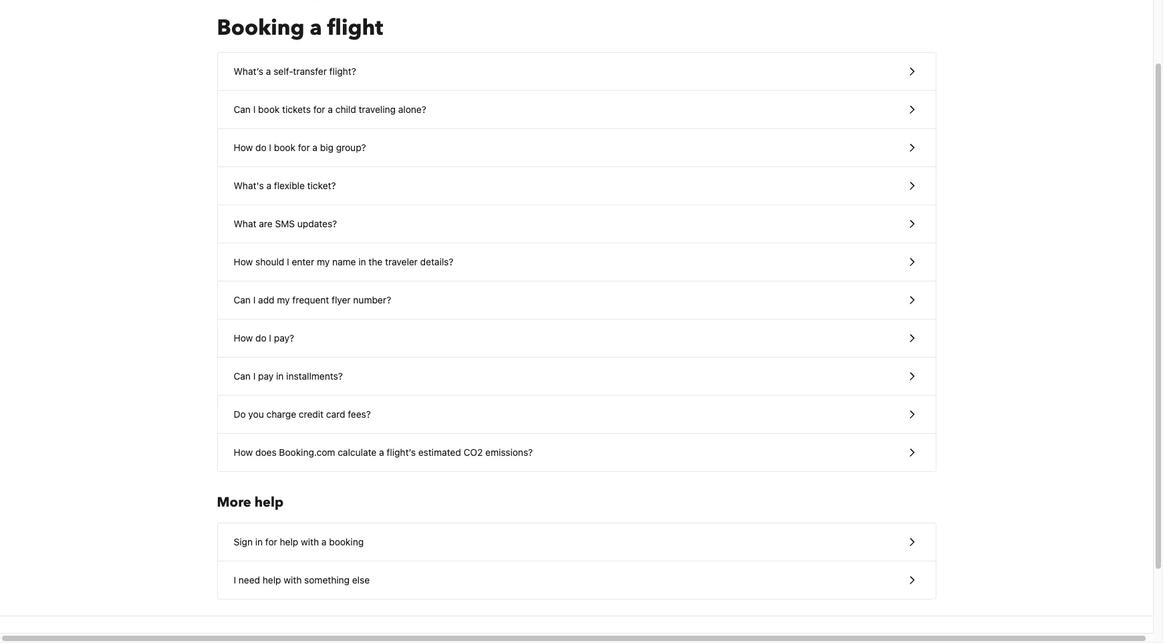 Task type: vqa. For each thing, say whether or not it's contained in the screenshot.
updates?
yes



Task type: describe. For each thing, give the bounding box(es) containing it.
0 vertical spatial with
[[301, 536, 319, 548]]

0 vertical spatial help
[[255, 493, 284, 512]]

how does booking.com calculate a flight's estimated co2 emissions? button
[[218, 434, 936, 471]]

installments?
[[286, 370, 343, 382]]

frequent
[[292, 294, 329, 306]]

a left flight
[[310, 13, 322, 43]]

how do i pay? button
[[218, 320, 936, 358]]

what
[[234, 218, 256, 229]]

what's a flexible ticket?
[[234, 180, 336, 191]]

in inside sign in for help with a booking link
[[255, 536, 263, 548]]

name
[[332, 256, 356, 267]]

can i pay in installments?
[[234, 370, 343, 382]]

what's
[[234, 66, 263, 77]]

what's
[[234, 180, 264, 191]]

flight?
[[329, 66, 356, 77]]

flight's
[[387, 447, 416, 458]]

how for how does booking.com calculate a flight's estimated co2 emissions?
[[234, 447, 253, 458]]

details?
[[420, 256, 454, 267]]

flexible
[[274, 180, 305, 191]]

for for book
[[298, 142, 310, 153]]

can i add my frequent flyer number? button
[[218, 282, 936, 320]]

do you charge credit card fees? button
[[218, 396, 936, 434]]

what's a self-transfer flight?
[[234, 66, 356, 77]]

emissions?
[[486, 447, 533, 458]]

book inside how do i book for a big group? button
[[274, 142, 296, 153]]

flight
[[327, 13, 383, 43]]

booking.com
[[279, 447, 335, 458]]

can for can i pay in installments?
[[234, 370, 251, 382]]

big
[[320, 142, 334, 153]]

can for can i add my frequent flyer number?
[[234, 294, 251, 306]]

a right what's
[[266, 180, 272, 191]]

0 vertical spatial my
[[317, 256, 330, 267]]

a left flight's
[[379, 447, 384, 458]]

more help
[[217, 493, 284, 512]]

2 vertical spatial for
[[265, 536, 277, 548]]

i down what's
[[253, 104, 256, 115]]

flyer
[[332, 294, 351, 306]]

i left add
[[253, 294, 256, 306]]

how do i book for a big group?
[[234, 142, 366, 153]]

traveling
[[359, 104, 396, 115]]

co2
[[464, 447, 483, 458]]

the
[[369, 256, 383, 267]]

can i add my frequent flyer number?
[[234, 294, 391, 306]]

are
[[259, 218, 273, 229]]

group?
[[336, 142, 366, 153]]

a left child
[[328, 104, 333, 115]]

in inside can i pay in installments? button
[[276, 370, 284, 382]]

i left need
[[234, 574, 236, 586]]

card
[[326, 409, 345, 420]]

i left enter
[[287, 256, 289, 267]]

i left pay?
[[269, 332, 271, 344]]

booking
[[329, 536, 364, 548]]

need
[[239, 574, 260, 586]]

child
[[336, 104, 356, 115]]

i need help with something else
[[234, 574, 370, 586]]

self-
[[274, 66, 293, 77]]

a left booking
[[322, 536, 327, 548]]

transfer
[[293, 66, 327, 77]]



Task type: locate. For each thing, give the bounding box(es) containing it.
help
[[255, 493, 284, 512], [280, 536, 298, 548], [263, 574, 281, 586]]

1 horizontal spatial my
[[317, 256, 330, 267]]

charge
[[266, 409, 296, 420]]

how left pay?
[[234, 332, 253, 344]]

book left tickets
[[258, 104, 280, 115]]

a inside button
[[266, 66, 271, 77]]

a left big
[[313, 142, 318, 153]]

can left add
[[234, 294, 251, 306]]

0 vertical spatial in
[[359, 256, 366, 267]]

can i book tickets for a child traveling alone?
[[234, 104, 426, 115]]

1 horizontal spatial in
[[276, 370, 284, 382]]

calculate
[[338, 447, 377, 458]]

updates?
[[297, 218, 337, 229]]

with left booking
[[301, 536, 319, 548]]

how for how do i pay?
[[234, 332, 253, 344]]

i inside button
[[253, 370, 256, 382]]

alone?
[[398, 104, 426, 115]]

1 vertical spatial do
[[255, 332, 267, 344]]

how do i pay?
[[234, 332, 294, 344]]

pay
[[258, 370, 274, 382]]

i left 'pay'
[[253, 370, 256, 382]]

3 can from the top
[[234, 370, 251, 382]]

i up the what's a flexible ticket?
[[269, 142, 271, 153]]

1 vertical spatial with
[[284, 574, 302, 586]]

4 how from the top
[[234, 447, 253, 458]]

1 horizontal spatial for
[[298, 142, 310, 153]]

for left big
[[298, 142, 310, 153]]

fees?
[[348, 409, 371, 420]]

2 vertical spatial help
[[263, 574, 281, 586]]

a
[[310, 13, 322, 43], [266, 66, 271, 77], [328, 104, 333, 115], [313, 142, 318, 153], [266, 180, 272, 191], [379, 447, 384, 458], [322, 536, 327, 548]]

help right need
[[263, 574, 281, 586]]

booking
[[217, 13, 305, 43]]

book up the what's a flexible ticket?
[[274, 142, 296, 153]]

what are sms updates? button
[[218, 205, 936, 243]]

1 vertical spatial my
[[277, 294, 290, 306]]

do
[[234, 409, 246, 420]]

in right 'pay'
[[276, 370, 284, 382]]

sign in for help with a booking button
[[218, 524, 936, 562]]

something
[[304, 574, 350, 586]]

in right sign on the left bottom of the page
[[255, 536, 263, 548]]

1 can from the top
[[234, 104, 251, 115]]

how up what's
[[234, 142, 253, 153]]

can left 'pay'
[[234, 370, 251, 382]]

how should i enter my name in the traveler details?
[[234, 256, 454, 267]]

how should i enter my name in the traveler details? button
[[218, 243, 936, 282]]

do for pay?
[[255, 332, 267, 344]]

1 vertical spatial can
[[234, 294, 251, 306]]

help inside 'i need help with something else' button
[[263, 574, 281, 586]]

2 can from the top
[[234, 294, 251, 306]]

i need help with something else button
[[218, 562, 936, 599]]

how for how do i book for a big group?
[[234, 142, 253, 153]]

do
[[255, 142, 267, 153], [255, 332, 267, 344]]

how
[[234, 142, 253, 153], [234, 256, 253, 267], [234, 332, 253, 344], [234, 447, 253, 458]]

1 vertical spatial for
[[298, 142, 310, 153]]

in inside how should i enter my name in the traveler details? button
[[359, 256, 366, 267]]

with left 'something'
[[284, 574, 302, 586]]

book
[[258, 104, 280, 115], [274, 142, 296, 153]]

can i pay in installments? button
[[218, 358, 936, 396]]

how left "should"
[[234, 256, 253, 267]]

for right sign on the left bottom of the page
[[265, 536, 277, 548]]

0 vertical spatial for
[[313, 104, 325, 115]]

more
[[217, 493, 251, 512]]

do left pay?
[[255, 332, 267, 344]]

how do i book for a big group? button
[[218, 129, 936, 167]]

for for tickets
[[313, 104, 325, 115]]

what's a flexible ticket? button
[[218, 167, 936, 205]]

book inside can i book tickets for a child traveling alone? button
[[258, 104, 280, 115]]

do you charge credit card fees?
[[234, 409, 371, 420]]

1 do from the top
[[255, 142, 267, 153]]

for
[[313, 104, 325, 115], [298, 142, 310, 153], [265, 536, 277, 548]]

0 vertical spatial do
[[255, 142, 267, 153]]

with
[[301, 536, 319, 548], [284, 574, 302, 586]]

can down what's
[[234, 104, 251, 115]]

0 horizontal spatial for
[[265, 536, 277, 548]]

my
[[317, 256, 330, 267], [277, 294, 290, 306]]

in left the at the top
[[359, 256, 366, 267]]

i
[[253, 104, 256, 115], [269, 142, 271, 153], [287, 256, 289, 267], [253, 294, 256, 306], [269, 332, 271, 344], [253, 370, 256, 382], [234, 574, 236, 586]]

how left does
[[234, 447, 253, 458]]

1 vertical spatial help
[[280, 536, 298, 548]]

3 how from the top
[[234, 332, 253, 344]]

in
[[359, 256, 366, 267], [276, 370, 284, 382], [255, 536, 263, 548]]

2 how from the top
[[234, 256, 253, 267]]

can
[[234, 104, 251, 115], [234, 294, 251, 306], [234, 370, 251, 382]]

what's a self-transfer flight? button
[[218, 53, 936, 91]]

credit
[[299, 409, 324, 420]]

add
[[258, 294, 275, 306]]

2 vertical spatial can
[[234, 370, 251, 382]]

sign
[[234, 536, 253, 548]]

number?
[[353, 294, 391, 306]]

1 how from the top
[[234, 142, 253, 153]]

my right add
[[277, 294, 290, 306]]

you
[[248, 409, 264, 420]]

do up what's
[[255, 142, 267, 153]]

how for how should i enter my name in the traveler details?
[[234, 256, 253, 267]]

can inside button
[[234, 370, 251, 382]]

else
[[352, 574, 370, 586]]

0 horizontal spatial in
[[255, 536, 263, 548]]

sign in for help with a booking link
[[218, 524, 936, 561]]

should
[[255, 256, 284, 267]]

2 horizontal spatial in
[[359, 256, 366, 267]]

estimated
[[418, 447, 461, 458]]

2 do from the top
[[255, 332, 267, 344]]

2 vertical spatial in
[[255, 536, 263, 548]]

help right more
[[255, 493, 284, 512]]

sms
[[275, 218, 295, 229]]

0 horizontal spatial my
[[277, 294, 290, 306]]

help inside sign in for help with a booking link
[[280, 536, 298, 548]]

enter
[[292, 256, 314, 267]]

0 vertical spatial can
[[234, 104, 251, 115]]

do for book
[[255, 142, 267, 153]]

can for can i book tickets for a child traveling alone?
[[234, 104, 251, 115]]

does
[[255, 447, 277, 458]]

a left self-
[[266, 66, 271, 77]]

2 horizontal spatial for
[[313, 104, 325, 115]]

what are sms updates?
[[234, 218, 337, 229]]

tickets
[[282, 104, 311, 115]]

how does booking.com calculate a flight's estimated co2 emissions?
[[234, 447, 533, 458]]

1 vertical spatial in
[[276, 370, 284, 382]]

help up i need help with something else
[[280, 536, 298, 548]]

sign in for help with a booking
[[234, 536, 364, 548]]

booking a flight
[[217, 13, 383, 43]]

pay?
[[274, 332, 294, 344]]

ticket?
[[307, 180, 336, 191]]

can i book tickets for a child traveling alone? button
[[218, 91, 936, 129]]

for right tickets
[[313, 104, 325, 115]]

my right enter
[[317, 256, 330, 267]]

1 vertical spatial book
[[274, 142, 296, 153]]

traveler
[[385, 256, 418, 267]]

0 vertical spatial book
[[258, 104, 280, 115]]



